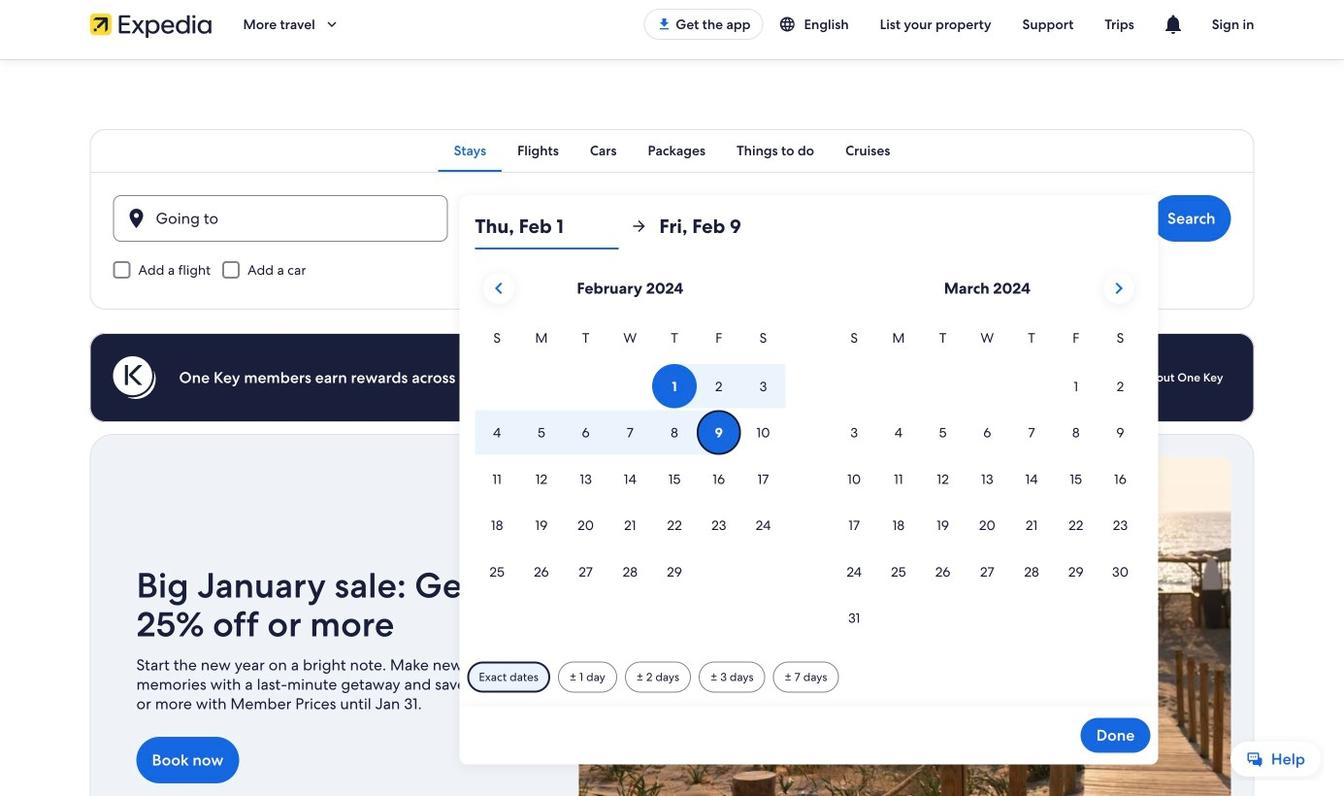 Task type: describe. For each thing, give the bounding box(es) containing it.
march 2024 element
[[833, 327, 1143, 642]]

directional image
[[631, 218, 648, 235]]

expedia logo image
[[90, 11, 212, 38]]

communication center icon image
[[1162, 13, 1185, 36]]



Task type: vqa. For each thing, say whether or not it's contained in the screenshot.
text field on the top of page
no



Task type: locate. For each thing, give the bounding box(es) containing it.
download the app button image
[[657, 17, 672, 32]]

february 2024 element
[[475, 327, 786, 596]]

more travel image
[[323, 16, 341, 33]]

tab list
[[90, 129, 1255, 172]]

small image
[[779, 16, 805, 33]]

previous month image
[[487, 277, 511, 300]]

application
[[475, 265, 1143, 642]]

main content
[[0, 59, 1345, 796]]

next month image
[[1108, 277, 1131, 300]]



